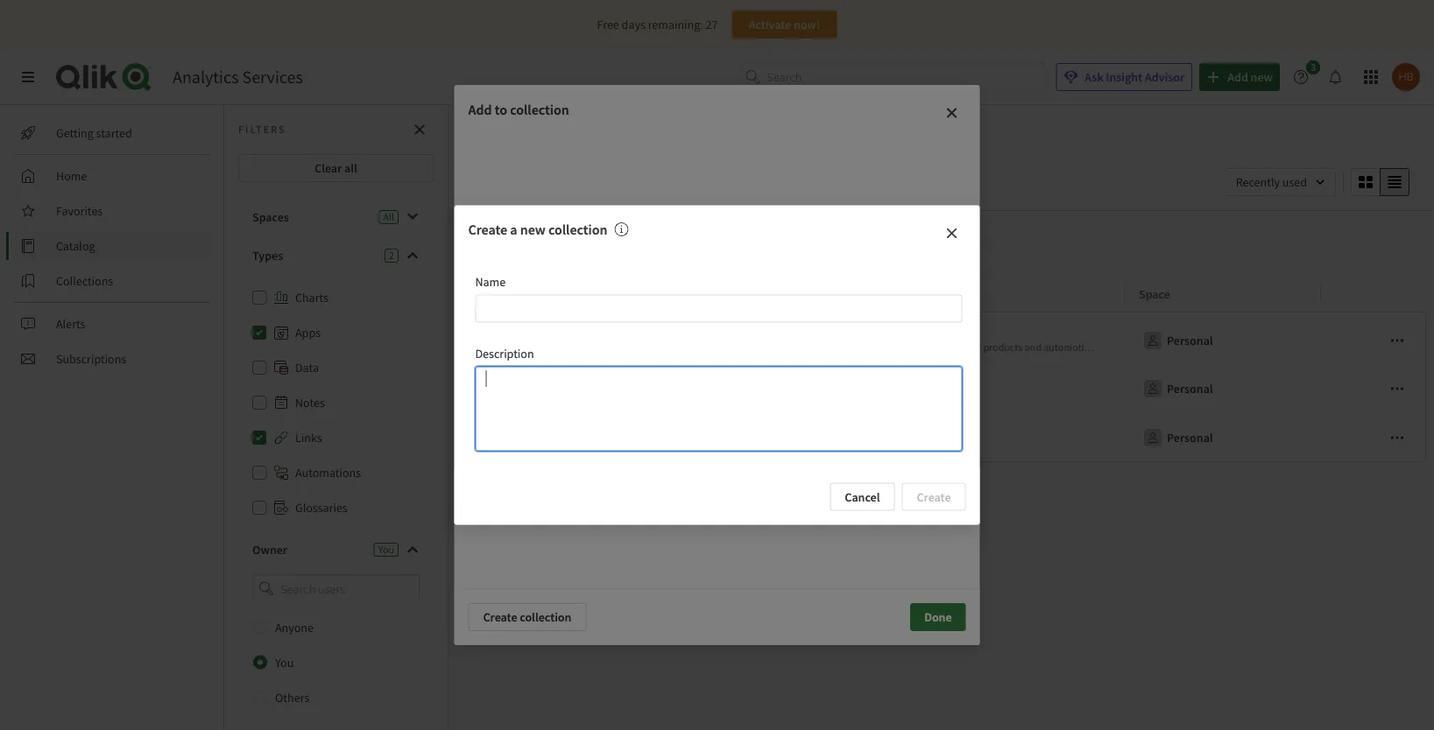 Task type: describe. For each thing, give the bounding box(es) containing it.
active
[[899, 341, 925, 354]]

company.
[[727, 341, 770, 354]]

services
[[242, 66, 303, 88]]

activate
[[749, 17, 791, 32]]

0 vertical spatial collection
[[510, 101, 569, 118]]

navigation pane element
[[0, 112, 223, 380]]

by
[[653, 236, 666, 251]]

qlik sense app image
[[485, 328, 512, 354]]

personal cell for cell for 3rd personal button from the bottom of the page
[[1125, 312, 1321, 364]]

0 horizontal spatial links
[[295, 430, 322, 446]]

a inside 'dialog'
[[510, 221, 517, 239]]

1 horizontal spatial you
[[378, 543, 394, 557]]

close image
[[945, 226, 959, 240]]

pharmaceutical
[[1174, 341, 1243, 354]]

alerts
[[56, 316, 85, 332]]

space
[[1139, 286, 1170, 302]]

clear all button
[[238, 154, 434, 182]]

to inside button
[[1096, 341, 1105, 354]]

you inside owner option group
[[275, 655, 294, 671]]

filters
[[238, 123, 286, 136]]

switch view group
[[1351, 168, 1409, 196]]

2 horizontal spatial a
[[1357, 341, 1362, 354]]

owned by you button
[[602, 229, 709, 258]]

cell for 3rd personal button from the bottom of the page
[[1321, 312, 1427, 364]]

27
[[706, 17, 718, 32]]

procurement application from a global holding company. the daughter companies are active in electronic products and automotive to chemicals and pharmaceutical etc. the data comes from a sap bw system.
[[519, 341, 1434, 354]]

you
[[669, 236, 688, 251]]

description
[[475, 346, 534, 361]]

getting started
[[56, 125, 132, 141]]

activate now!
[[749, 17, 820, 32]]

chemicals
[[1107, 341, 1153, 354]]

owned by you
[[614, 236, 688, 251]]

personal cell for cell associated with second personal button
[[1125, 364, 1321, 413]]

add
[[468, 101, 492, 118]]

owned
[[614, 236, 651, 251]]

procurement application from a global holding company. the daughter companies are active in electronic products and automotive to chemicals and pharmaceutical etc. the data comes from a sap bw system. button
[[484, 323, 1434, 358]]

activate now! link
[[732, 11, 837, 39]]

personal for 3rd personal button from the bottom of the page
[[1167, 333, 1213, 349]]

close sidebar menu image
[[21, 70, 35, 84]]

create a new collection
[[468, 221, 607, 239]]

home
[[56, 168, 87, 184]]

favorites link
[[14, 197, 210, 225]]

bw
[[1384, 341, 1398, 354]]

etc.
[[1245, 341, 1261, 354]]

add to collection
[[468, 101, 569, 118]]

favorites
[[56, 203, 103, 219]]

2 the from the left
[[1263, 341, 1279, 354]]

Name text field
[[475, 295, 962, 323]]

apps button
[[470, 229, 528, 258]]

personal for first personal button from the bottom of the page
[[1167, 430, 1213, 446]]

new
[[520, 221, 546, 239]]

insight
[[1106, 69, 1142, 85]]

glossaries
[[295, 500, 348, 516]]

days
[[622, 17, 645, 32]]

analytics services
[[173, 66, 303, 88]]

3 personal button from the top
[[1139, 424, 1216, 452]]

catalog
[[56, 238, 95, 254]]

all
[[344, 160, 357, 176]]

collection inside 'dialog'
[[548, 221, 607, 239]]

name up qlik sense app icon
[[484, 286, 514, 302]]

cancel
[[845, 489, 880, 505]]

Search text field
[[767, 63, 1045, 91]]

charts
[[295, 290, 328, 306]]

to inside dialog
[[495, 101, 507, 118]]

owner option group
[[238, 610, 434, 715]]

automations
[[295, 465, 361, 481]]

2 personal button from the top
[[1139, 375, 1216, 403]]

in
[[927, 341, 935, 354]]

daughter
[[790, 341, 830, 354]]

subscriptions
[[56, 351, 126, 367]]

others
[[275, 690, 309, 706]]

data
[[1282, 341, 1301, 354]]

analytics
[[173, 66, 239, 88]]

cancel button
[[830, 483, 895, 511]]

companies
[[833, 341, 880, 354]]

ask insight advisor button
[[1056, 63, 1192, 91]]

catalog link
[[14, 232, 210, 260]]

cell for first personal button from the bottom of the page
[[1321, 413, 1427, 463]]



Task type: locate. For each thing, give the bounding box(es) containing it.
1 vertical spatial apps
[[295, 325, 321, 341]]

create for create collection
[[483, 610, 517, 625]]

3 cell from the top
[[1321, 413, 1427, 463]]

0 vertical spatial links
[[546, 236, 574, 251]]

global
[[662, 341, 689, 354]]

to right the add on the left top of the page
[[495, 101, 507, 118]]

links
[[546, 236, 574, 251], [295, 430, 322, 446]]

and right 'chemicals'
[[1155, 341, 1172, 354]]

owner
[[252, 542, 287, 558]]

name
[[475, 274, 506, 289], [484, 286, 514, 302]]

personal cell
[[1125, 312, 1321, 364], [1125, 364, 1321, 413], [1125, 413, 1321, 463]]

to left 'chemicals'
[[1096, 341, 1105, 354]]

1 horizontal spatial from
[[1334, 341, 1355, 354]]

2 from from the left
[[1334, 341, 1355, 354]]

1 vertical spatial links
[[295, 430, 322, 446]]

1 vertical spatial to
[[1096, 341, 1105, 354]]

comes
[[1303, 341, 1332, 354]]

0 horizontal spatial from
[[631, 341, 652, 354]]

0 vertical spatial create
[[468, 221, 507, 239]]

1 horizontal spatial apps
[[481, 236, 507, 251]]

clear all
[[315, 160, 357, 176]]

procurement
[[519, 341, 577, 354]]

getting
[[56, 125, 94, 141]]

personal
[[1167, 333, 1213, 349], [1167, 381, 1213, 397], [1167, 430, 1213, 446]]

automotive
[[1044, 341, 1094, 354]]

3 personal from the top
[[1167, 430, 1213, 446]]

types
[[252, 248, 283, 264]]

0 horizontal spatial to
[[495, 101, 507, 118]]

create inside 'dialog'
[[468, 221, 507, 239]]

1 horizontal spatial to
[[1096, 341, 1105, 354]]

from right comes
[[1334, 341, 1355, 354]]

1 from from the left
[[631, 341, 652, 354]]

personal for second personal button
[[1167, 381, 1213, 397]]

3 personal cell from the top
[[1125, 413, 1321, 463]]

clear
[[315, 160, 342, 176]]

free
[[597, 17, 619, 32]]

ask insight advisor
[[1085, 69, 1185, 85]]

close image
[[945, 106, 959, 120]]

from left global
[[631, 341, 652, 354]]

and right 'products'
[[1025, 341, 1041, 354]]

subscriptions link
[[14, 345, 210, 373]]

cell for second personal button
[[1321, 364, 1427, 413]]

1 horizontal spatial a
[[654, 341, 659, 354]]

name down apps button
[[475, 274, 506, 289]]

1 vertical spatial collection
[[548, 221, 607, 239]]

notes
[[295, 395, 325, 411]]

advisor
[[1145, 69, 1185, 85]]

a left global
[[654, 341, 659, 354]]

0 vertical spatial apps
[[481, 236, 507, 251]]

to
[[495, 101, 507, 118], [1096, 341, 1105, 354]]

create
[[468, 221, 507, 239], [483, 610, 517, 625]]

recently used image
[[1224, 168, 1336, 196]]

done button
[[910, 604, 966, 632]]

1 cell from the top
[[1321, 312, 1427, 364]]

2 personal from the top
[[1167, 381, 1213, 397]]

collections
[[56, 273, 113, 289]]

apps left the new
[[481, 236, 507, 251]]

searchbar element
[[739, 63, 1045, 91]]

2 vertical spatial collection
[[520, 610, 571, 625]]

getting started link
[[14, 119, 210, 147]]

and
[[1025, 341, 1041, 354], [1155, 341, 1172, 354]]

1 personal button from the top
[[1139, 327, 1216, 355]]

1 personal from the top
[[1167, 333, 1213, 349]]

sap
[[1364, 341, 1382, 354]]

the right etc.
[[1263, 341, 1279, 354]]

links button
[[535, 229, 595, 258]]

links right the new
[[546, 236, 574, 251]]

started
[[96, 125, 132, 141]]

0 horizontal spatial you
[[275, 655, 294, 671]]

0 horizontal spatial a
[[510, 221, 517, 239]]

2 cell from the top
[[1321, 364, 1427, 413]]

apps inside button
[[481, 236, 507, 251]]

0 vertical spatial personal button
[[1139, 327, 1216, 355]]

0 horizontal spatial the
[[772, 341, 788, 354]]

1 vertical spatial you
[[275, 655, 294, 671]]

0 vertical spatial to
[[495, 101, 507, 118]]

electronic
[[937, 341, 981, 354]]

1 horizontal spatial and
[[1155, 341, 1172, 354]]

2 personal cell from the top
[[1125, 364, 1321, 413]]

1 horizontal spatial links
[[546, 236, 574, 251]]

1 the from the left
[[772, 341, 788, 354]]

home link
[[14, 162, 210, 190]]

free days remaining: 27
[[597, 17, 718, 32]]

1 and from the left
[[1025, 341, 1041, 354]]

analytics services element
[[173, 66, 303, 88]]

are
[[883, 341, 897, 354]]

add to collection dialog
[[454, 85, 980, 646]]

1 personal cell from the top
[[1125, 312, 1321, 364]]

ask
[[1085, 69, 1103, 85]]

the left daughter
[[772, 341, 788, 354]]

2 and from the left
[[1155, 341, 1172, 354]]

holding
[[691, 341, 725, 354]]

remaining:
[[648, 17, 703, 32]]

personal button
[[1139, 327, 1216, 355], [1139, 375, 1216, 403], [1139, 424, 1216, 452]]

alerts link
[[14, 310, 210, 338]]

done
[[924, 610, 952, 625]]

0 horizontal spatial apps
[[295, 325, 321, 341]]

collection inside button
[[520, 610, 571, 625]]

products
[[983, 341, 1022, 354]]

links down notes
[[295, 430, 322, 446]]

create a new collection dialog
[[454, 205, 980, 525]]

Description text field
[[475, 367, 962, 452]]

2
[[389, 249, 394, 262]]

0 vertical spatial you
[[378, 543, 394, 557]]

0 horizontal spatial and
[[1025, 341, 1041, 354]]

now!
[[794, 17, 820, 32]]

1 vertical spatial create
[[483, 610, 517, 625]]

create collection
[[483, 610, 571, 625]]

create inside button
[[483, 610, 517, 625]]

personal cell for cell associated with first personal button from the bottom of the page
[[1125, 413, 1321, 463]]

a
[[510, 221, 517, 239], [654, 341, 659, 354], [1357, 341, 1362, 354]]

you
[[378, 543, 394, 557], [275, 655, 294, 671]]

links inside button
[[546, 236, 574, 251]]

collections link
[[14, 267, 210, 295]]

a left the sap
[[1357, 341, 1362, 354]]

create for create a new collection
[[468, 221, 507, 239]]

a left the new
[[510, 221, 517, 239]]

1 vertical spatial personal
[[1167, 381, 1213, 397]]

1 vertical spatial personal button
[[1139, 375, 1216, 403]]

from
[[631, 341, 652, 354], [1334, 341, 1355, 354]]

2 vertical spatial personal button
[[1139, 424, 1216, 452]]

0 vertical spatial personal
[[1167, 333, 1213, 349]]

application
[[579, 341, 629, 354]]

cell
[[1321, 312, 1427, 364], [1321, 364, 1427, 413], [1321, 413, 1427, 463]]

apps
[[481, 236, 507, 251], [295, 325, 321, 341]]

collection
[[510, 101, 569, 118], [548, 221, 607, 239], [520, 610, 571, 625]]

anyone
[[275, 620, 314, 636]]

2 vertical spatial personal
[[1167, 430, 1213, 446]]

apps up data
[[295, 325, 321, 341]]

the
[[772, 341, 788, 354], [1263, 341, 1279, 354]]

create collection button
[[468, 604, 586, 632]]

data
[[295, 360, 319, 376]]

system.
[[1400, 341, 1434, 354]]

name inside create a new collection 'dialog'
[[475, 274, 506, 289]]

filters region
[[449, 165, 1434, 210]]

1 horizontal spatial the
[[1263, 341, 1279, 354]]



Task type: vqa. For each thing, say whether or not it's contained in the screenshot.
Close 'icon' corresponding to Create a new collection "Dialog"
yes



